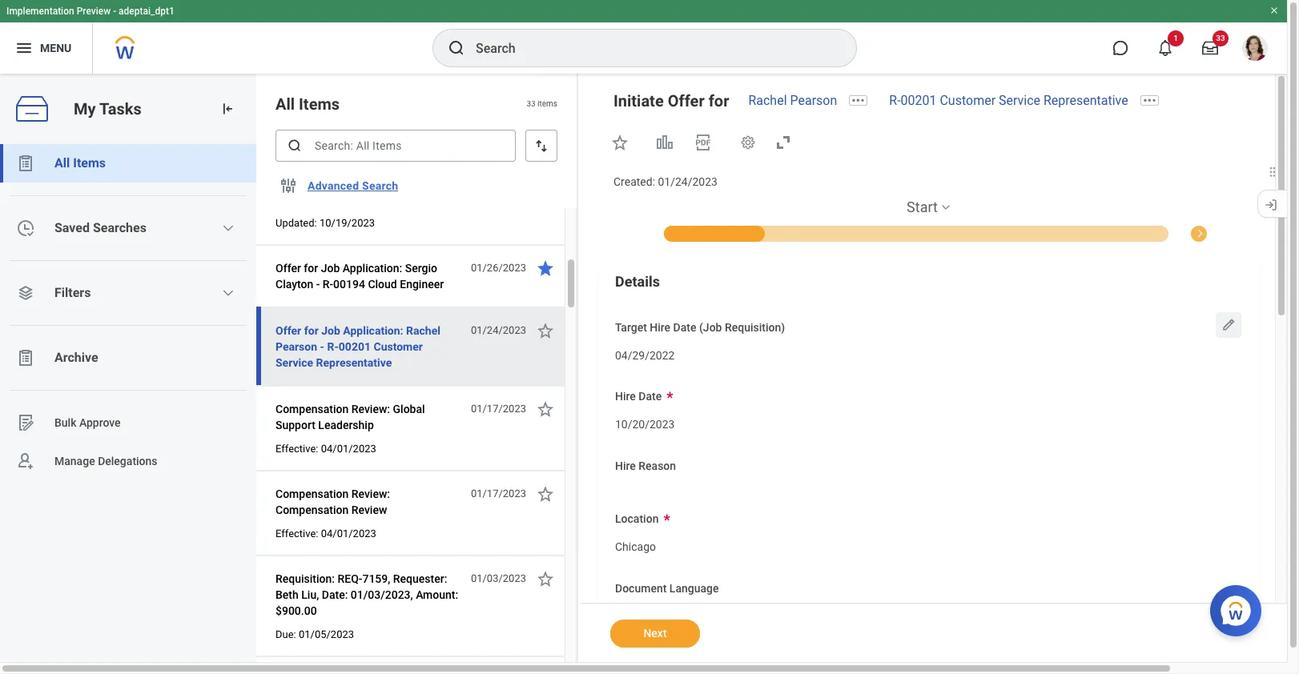 Task type: vqa. For each thing, say whether or not it's contained in the screenshot.
top search icon
no



Task type: describe. For each thing, give the bounding box(es) containing it.
hire reason
[[615, 460, 676, 472]]

01/17/2023 for compensation review: global support leadership
[[471, 403, 526, 415]]

all items button
[[0, 144, 256, 183]]

delegations
[[98, 455, 157, 467]]

requester:
[[393, 573, 447, 586]]

fullscreen image
[[774, 133, 793, 152]]

1
[[1174, 34, 1178, 42]]

edit image
[[1221, 317, 1237, 333]]

clayton
[[276, 278, 313, 291]]

representative inside offer for job application: rachel pearson ‎- r-00201 customer service representative
[[316, 356, 392, 369]]

start
[[907, 198, 938, 215]]

1 horizontal spatial pearson
[[790, 93, 837, 108]]

requisition:
[[276, 573, 335, 586]]

job for 00194
[[321, 262, 340, 275]]

hire for hire reason
[[615, 460, 636, 472]]

bulk
[[54, 416, 76, 429]]

all items inside the item list element
[[276, 95, 340, 114]]

0 vertical spatial search image
[[447, 38, 466, 58]]

req-
[[338, 573, 362, 586]]

requisition: req-7159, requester: beth liu, date: 01/03/2023, amount: $900.00
[[276, 573, 458, 618]]

r- for offer for job application: rachel pearson ‎- r-00201 customer service representative
[[327, 340, 339, 353]]

0 vertical spatial service
[[999, 93, 1041, 108]]

01/03/2023,
[[351, 589, 413, 602]]

offer for job application: sergio clayton ‎- r-00194 cloud engineer
[[276, 262, 444, 291]]

01/26/2023
[[471, 262, 526, 274]]

compensation review: global support leadership
[[276, 403, 425, 432]]

manage delegations link
[[0, 442, 256, 481]]

adeptai_dpt1
[[119, 6, 175, 17]]

view printable version (pdf) image
[[694, 133, 713, 152]]

justify image
[[14, 38, 34, 58]]

star image for offer for job application: sergio clayton ‎- r-00194 cloud engineer
[[536, 259, 555, 278]]

08/08/2023
[[321, 195, 376, 207]]

sergio
[[405, 262, 437, 275]]

00201 inside offer for job application: rachel pearson ‎- r-00201 customer service representative
[[339, 340, 371, 353]]

compensation for compensation review: compensation review
[[276, 488, 349, 501]]

archive
[[54, 350, 98, 365]]

04/29/2022
[[615, 349, 675, 362]]

10/20/2023 text field
[[615, 408, 675, 436]]

-
[[113, 6, 116, 17]]

10/20/2023
[[615, 418, 675, 431]]

offer for job application: sergio clayton ‎- r-00194 cloud engineer button
[[276, 259, 462, 294]]

compensation for compensation
[[1199, 228, 1262, 239]]

manage
[[54, 455, 95, 467]]

for for offer for job application: rachel pearson ‎- r-00201 customer service representative
[[304, 324, 319, 337]]

close environment banner image
[[1270, 6, 1279, 15]]

english
[[615, 610, 651, 623]]

sort image
[[533, 138, 550, 154]]

global
[[393, 403, 425, 416]]

01/03/2023
[[471, 573, 526, 585]]

configure image
[[279, 176, 298, 195]]

all items inside "button"
[[54, 155, 106, 171]]

implementation preview -   adeptai_dpt1
[[6, 6, 175, 17]]

updated:
[[276, 217, 317, 229]]

clipboard image
[[16, 348, 35, 368]]

application: for customer
[[343, 324, 403, 337]]

33 button
[[1193, 30, 1229, 66]]

list containing all items
[[0, 144, 256, 481]]

initiate
[[614, 91, 664, 111]]

effective: for compensation review: global support leadership
[[276, 443, 318, 455]]

customer inside offer for job application: rachel pearson ‎- r-00201 customer service representative
[[374, 340, 423, 353]]

saved
[[54, 220, 90, 236]]

view related information image
[[655, 133, 674, 152]]

chevron down image for filters
[[222, 287, 235, 300]]

menu button
[[0, 22, 92, 74]]

requisition: req-7159, requester: beth liu, date: 01/03/2023, amount: $900.00 button
[[276, 570, 462, 621]]

gear image
[[740, 135, 756, 151]]

language
[[670, 582, 719, 595]]

33 items
[[527, 100, 558, 108]]

(job
[[699, 321, 722, 334]]

1 horizontal spatial customer
[[940, 93, 996, 108]]

location
[[615, 513, 659, 526]]

0 vertical spatial hire
[[650, 321, 671, 334]]

my
[[74, 99, 96, 118]]

user plus image
[[16, 452, 35, 471]]

filters
[[54, 285, 91, 300]]

bulk approve link
[[0, 404, 256, 442]]

hire date element
[[615, 408, 675, 437]]

rachel pearson
[[749, 93, 837, 108]]

manage delegations
[[54, 455, 157, 467]]

start button
[[907, 198, 938, 217]]

updated: 10/19/2023
[[276, 217, 375, 229]]

compensation for compensation review: global support leadership
[[276, 403, 349, 416]]

english (united states)
[[615, 610, 729, 623]]

searches
[[93, 220, 146, 236]]

inbox large image
[[1202, 40, 1218, 56]]

1 effective: from the top
[[276, 195, 318, 207]]

support
[[276, 419, 316, 432]]

English (United States) text field
[[615, 600, 729, 628]]

application: for cloud
[[343, 262, 402, 275]]

implementation
[[6, 6, 74, 17]]

33 for 33
[[1216, 34, 1225, 42]]

service inside offer for job application: rachel pearson ‎- r-00201 customer service representative
[[276, 356, 313, 369]]

job for 00201
[[321, 324, 340, 337]]

menu banner
[[0, 0, 1287, 74]]

Search Workday  search field
[[476, 30, 823, 66]]

pearson inside offer for job application: rachel pearson ‎- r-00201 customer service representative
[[276, 340, 317, 353]]

initiate offer for
[[614, 91, 729, 111]]

offer for job application: rachel pearson ‎- r-00201 customer service representative button
[[276, 321, 462, 372]]

location element
[[615, 530, 656, 560]]

advanced
[[308, 179, 359, 192]]

04/01/2023 for support
[[321, 443, 376, 455]]

beth
[[276, 589, 299, 602]]

01/17/2023 for compensation review: compensation review
[[471, 488, 526, 500]]

items inside the item list element
[[299, 95, 340, 114]]

amount:
[[416, 589, 458, 602]]

0 horizontal spatial date
[[639, 390, 662, 403]]

saved searches button
[[0, 209, 256, 248]]

preview
[[77, 6, 111, 17]]

33 for 33 items
[[527, 100, 536, 108]]

approve
[[79, 416, 121, 429]]

0 vertical spatial 01/24/2023
[[658, 175, 718, 188]]

engineer
[[400, 278, 444, 291]]

date:
[[322, 589, 348, 602]]

liu,
[[301, 589, 319, 602]]

document
[[615, 582, 667, 595]]

01/05/2023
[[299, 629, 354, 641]]

r-00201 customer service representative
[[889, 93, 1128, 108]]

3 star image from the top
[[536, 570, 555, 589]]

01/24/2023 inside the item list element
[[471, 324, 526, 336]]



Task type: locate. For each thing, give the bounding box(es) containing it.
0 vertical spatial offer
[[668, 91, 705, 111]]

star image
[[610, 133, 630, 152], [536, 400, 555, 419], [536, 485, 555, 504]]

1 vertical spatial pearson
[[276, 340, 317, 353]]

04/01/2023
[[321, 443, 376, 455], [321, 528, 376, 540]]

1 vertical spatial star image
[[536, 400, 555, 419]]

application: up cloud
[[343, 262, 402, 275]]

all inside all items "button"
[[54, 155, 70, 171]]

chevron right image
[[1190, 224, 1210, 239]]

for inside offer for job application: sergio clayton ‎- r-00194 cloud engineer
[[304, 262, 318, 275]]

compensation inside the compensation review: global support leadership
[[276, 403, 349, 416]]

tasks
[[99, 99, 142, 118]]

1 horizontal spatial service
[[999, 93, 1041, 108]]

effective: up requisition:
[[276, 528, 318, 540]]

offer for offer for job application: sergio clayton ‎- r-00194 cloud engineer
[[276, 262, 301, 275]]

pearson down clayton
[[276, 340, 317, 353]]

hire up hire date element
[[615, 390, 636, 403]]

1 vertical spatial for
[[304, 262, 318, 275]]

0 horizontal spatial search image
[[287, 138, 303, 154]]

1 vertical spatial representative
[[316, 356, 392, 369]]

1 vertical spatial rachel
[[406, 324, 440, 337]]

date left (job
[[673, 321, 697, 334]]

items inside "button"
[[73, 155, 106, 171]]

2 vertical spatial effective:
[[276, 528, 318, 540]]

0 vertical spatial chevron down image
[[222, 222, 235, 235]]

‎- up the compensation review: global support leadership
[[320, 340, 324, 353]]

advanced search
[[308, 179, 398, 192]]

leadership
[[318, 419, 374, 432]]

10/19/2023
[[320, 217, 375, 229]]

review: inside the compensation review: compensation review
[[351, 488, 390, 501]]

effective: 04/01/2023 down leadership
[[276, 443, 376, 455]]

advanced search button
[[301, 170, 405, 202]]

33 left profile logan mcneil image
[[1216, 34, 1225, 42]]

0 vertical spatial job
[[321, 262, 340, 275]]

archive button
[[0, 339, 256, 377]]

Chicago text field
[[615, 531, 656, 559]]

1 vertical spatial job
[[321, 324, 340, 337]]

0 vertical spatial ‎-
[[316, 278, 320, 291]]

hire right target
[[650, 321, 671, 334]]

chevron down image left the updated:
[[222, 222, 235, 235]]

states)
[[693, 610, 729, 623]]

application: inside offer for job application: rachel pearson ‎- r-00201 customer service representative
[[343, 324, 403, 337]]

1 vertical spatial offer
[[276, 262, 301, 275]]

0 vertical spatial all items
[[276, 95, 340, 114]]

clock check image
[[16, 219, 35, 238]]

for inside offer for job application: rachel pearson ‎- r-00201 customer service representative
[[304, 324, 319, 337]]

1 review: from the top
[[351, 403, 390, 416]]

7159,
[[362, 573, 390, 586]]

‎- for clayton
[[316, 278, 320, 291]]

1 star image from the top
[[536, 259, 555, 278]]

‎- inside offer for job application: rachel pearson ‎- r-00201 customer service representative
[[320, 340, 324, 353]]

details element
[[598, 259, 1259, 640]]

0 horizontal spatial customer
[[374, 340, 423, 353]]

star image
[[536, 259, 555, 278], [536, 321, 555, 340], [536, 570, 555, 589]]

1 vertical spatial 01/17/2023
[[471, 488, 526, 500]]

1 vertical spatial effective:
[[276, 443, 318, 455]]

job up the 00194
[[321, 262, 340, 275]]

1 vertical spatial chevron down image
[[222, 287, 235, 300]]

pearson up the fullscreen icon at the right of page
[[790, 93, 837, 108]]

1 chevron down image from the top
[[222, 222, 235, 235]]

rachel pearson link
[[749, 93, 837, 108]]

details
[[615, 273, 660, 290]]

1 vertical spatial application:
[[343, 324, 403, 337]]

for for offer for job application: sergio clayton ‎- r-00194 cloud engineer
[[304, 262, 318, 275]]

all right transformation import image
[[276, 95, 295, 114]]

0 horizontal spatial 01/24/2023
[[471, 324, 526, 336]]

0 vertical spatial date
[[673, 321, 697, 334]]

0 vertical spatial representative
[[1044, 93, 1128, 108]]

0 horizontal spatial pearson
[[276, 340, 317, 353]]

2 effective: from the top
[[276, 443, 318, 455]]

0 vertical spatial 00201
[[901, 93, 937, 108]]

compensation review: global support leadership button
[[276, 400, 462, 435]]

‎- for pearson
[[320, 340, 324, 353]]

1 vertical spatial service
[[276, 356, 313, 369]]

compensation button
[[1190, 224, 1262, 242]]

01/24/2023 down 01/26/2023
[[471, 324, 526, 336]]

0 vertical spatial 33
[[1216, 34, 1225, 42]]

for
[[709, 91, 729, 111], [304, 262, 318, 275], [304, 324, 319, 337]]

r- inside offer for job application: sergio clayton ‎- r-00194 cloud engineer
[[323, 278, 333, 291]]

r- inside offer for job application: rachel pearson ‎- r-00201 customer service representative
[[327, 340, 339, 353]]

offer for offer for job application: rachel pearson ‎- r-00201 customer service representative
[[276, 324, 301, 337]]

2 vertical spatial star image
[[536, 485, 555, 504]]

effective: for compensation review: compensation review
[[276, 528, 318, 540]]

1 horizontal spatial 00201
[[901, 93, 937, 108]]

1 horizontal spatial all items
[[276, 95, 340, 114]]

1 horizontal spatial items
[[299, 95, 340, 114]]

0 horizontal spatial all items
[[54, 155, 106, 171]]

application:
[[343, 262, 402, 275], [343, 324, 403, 337]]

2 vertical spatial offer
[[276, 324, 301, 337]]

r- for offer for job application: sergio clayton ‎- r-00194 cloud engineer
[[323, 278, 333, 291]]

2 vertical spatial for
[[304, 324, 319, 337]]

0 vertical spatial star image
[[536, 259, 555, 278]]

effective:
[[276, 195, 318, 207], [276, 443, 318, 455], [276, 528, 318, 540]]

1 vertical spatial search image
[[287, 138, 303, 154]]

0 horizontal spatial representative
[[316, 356, 392, 369]]

0 vertical spatial 04/01/2023
[[321, 443, 376, 455]]

1 01/17/2023 from the top
[[471, 403, 526, 415]]

review: up review
[[351, 488, 390, 501]]

effective: 08/08/2023
[[276, 195, 376, 207]]

effective: down support at the bottom of page
[[276, 443, 318, 455]]

0 horizontal spatial items
[[73, 155, 106, 171]]

offer for job application: rachel pearson ‎- r-00201 customer service representative
[[276, 324, 440, 369]]

chevron down image
[[222, 222, 235, 235], [222, 287, 235, 300]]

hire left reason at the bottom
[[615, 460, 636, 472]]

item list element
[[256, 74, 578, 674]]

3 effective: from the top
[[276, 528, 318, 540]]

1 vertical spatial r-
[[323, 278, 333, 291]]

effective: 04/01/2023
[[276, 443, 376, 455], [276, 528, 376, 540]]

1 horizontal spatial date
[[673, 321, 697, 334]]

2 chevron down image from the top
[[222, 287, 235, 300]]

clipboard image
[[16, 154, 35, 173]]

due:
[[276, 629, 296, 641]]

menu
[[40, 41, 71, 54]]

0 horizontal spatial 00201
[[339, 340, 371, 353]]

perspective image
[[16, 284, 35, 303]]

next button
[[610, 620, 700, 648]]

for up clayton
[[304, 262, 318, 275]]

1 vertical spatial date
[[639, 390, 662, 403]]

1 button
[[1148, 30, 1184, 66]]

review
[[351, 504, 387, 517]]

0 vertical spatial application:
[[343, 262, 402, 275]]

1 vertical spatial 00201
[[339, 340, 371, 353]]

hire
[[650, 321, 671, 334], [615, 390, 636, 403], [615, 460, 636, 472]]

0 vertical spatial r-
[[889, 93, 901, 108]]

items
[[538, 100, 558, 108]]

rachel
[[749, 93, 787, 108], [406, 324, 440, 337]]

all inside the item list element
[[276, 95, 295, 114]]

compensation review: compensation review button
[[276, 485, 462, 520]]

0 vertical spatial pearson
[[790, 93, 837, 108]]

2 vertical spatial r-
[[327, 340, 339, 353]]

my tasks element
[[0, 74, 256, 674]]

33 left "items" at the top of the page
[[527, 100, 536, 108]]

document language element
[[615, 600, 729, 629]]

$900.00
[[276, 605, 317, 618]]

requisition)
[[725, 321, 785, 334]]

r-
[[889, 93, 901, 108], [323, 278, 333, 291], [327, 340, 339, 353]]

for up 'view printable version (pdf)' image
[[709, 91, 729, 111]]

chevron down image for saved searches
[[222, 222, 235, 235]]

created: 01/24/2023
[[614, 175, 718, 188]]

1 vertical spatial ‎-
[[320, 340, 324, 353]]

2 vertical spatial star image
[[536, 570, 555, 589]]

1 horizontal spatial 01/24/2023
[[658, 175, 718, 188]]

(united
[[654, 610, 690, 623]]

2 04/01/2023 from the top
[[321, 528, 376, 540]]

rachel up the fullscreen icon at the right of page
[[749, 93, 787, 108]]

start navigation
[[598, 198, 1262, 242]]

0 horizontal spatial service
[[276, 356, 313, 369]]

review:
[[351, 403, 390, 416], [351, 488, 390, 501]]

hire for hire date
[[615, 390, 636, 403]]

1 vertical spatial 01/24/2023
[[471, 324, 526, 336]]

1 horizontal spatial search image
[[447, 38, 466, 58]]

rachel inside offer for job application: rachel pearson ‎- r-00201 customer service representative
[[406, 324, 440, 337]]

1 04/01/2023 from the top
[[321, 443, 376, 455]]

Search: All Items text field
[[276, 130, 516, 162]]

rachel down engineer
[[406, 324, 440, 337]]

offer down clayton
[[276, 324, 301, 337]]

04/29/2022 text field
[[615, 339, 675, 367]]

star image for compensation review: global support leadership
[[536, 400, 555, 419]]

application: down cloud
[[343, 324, 403, 337]]

target hire date (job requisition)
[[615, 321, 785, 334]]

transformation import image
[[219, 101, 236, 117]]

0 vertical spatial effective: 04/01/2023
[[276, 443, 376, 455]]

date
[[673, 321, 697, 334], [639, 390, 662, 403]]

r-00201 customer service representative link
[[889, 93, 1128, 108]]

customer
[[940, 93, 996, 108], [374, 340, 423, 353]]

2 review: from the top
[[351, 488, 390, 501]]

job
[[321, 262, 340, 275], [321, 324, 340, 337]]

target
[[615, 321, 647, 334]]

0 vertical spatial 01/17/2023
[[471, 403, 526, 415]]

rename image
[[16, 413, 35, 433]]

0 vertical spatial rachel
[[749, 93, 787, 108]]

0 vertical spatial star image
[[610, 133, 630, 152]]

notifications large image
[[1157, 40, 1174, 56]]

document language
[[615, 582, 719, 595]]

1 vertical spatial hire
[[615, 390, 636, 403]]

‎-
[[316, 278, 320, 291], [320, 340, 324, 353]]

0 vertical spatial customer
[[940, 93, 996, 108]]

33 inside the item list element
[[527, 100, 536, 108]]

next
[[644, 627, 667, 640]]

compensation inside start navigation
[[1199, 228, 1262, 239]]

2 effective: 04/01/2023 from the top
[[276, 528, 376, 540]]

created:
[[614, 175, 655, 188]]

1 horizontal spatial rachel
[[749, 93, 787, 108]]

1 horizontal spatial 33
[[1216, 34, 1225, 42]]

due: 01/05/2023
[[276, 629, 354, 641]]

compensation review: compensation review
[[276, 488, 390, 517]]

effective: up the updated:
[[276, 195, 318, 207]]

items
[[299, 95, 340, 114], [73, 155, 106, 171]]

all right clipboard icon
[[54, 155, 70, 171]]

bulk approve
[[54, 416, 121, 429]]

saved searches
[[54, 220, 146, 236]]

offer up clayton
[[276, 262, 301, 275]]

effective: 04/01/2023 for support
[[276, 443, 376, 455]]

chevron down image inside filters dropdown button
[[222, 287, 235, 300]]

cloud
[[368, 278, 397, 291]]

chicago
[[615, 541, 656, 554]]

‎- right clayton
[[316, 278, 320, 291]]

0 vertical spatial for
[[709, 91, 729, 111]]

1 vertical spatial star image
[[536, 321, 555, 340]]

01/24/2023 down 'view printable version (pdf)' image
[[658, 175, 718, 188]]

1 vertical spatial customer
[[374, 340, 423, 353]]

2 01/17/2023 from the top
[[471, 488, 526, 500]]

offer up 'view printable version (pdf)' image
[[668, 91, 705, 111]]

effective: 04/01/2023 down the compensation review: compensation review
[[276, 528, 376, 540]]

review: up leadership
[[351, 403, 390, 416]]

filters button
[[0, 274, 256, 312]]

1 vertical spatial all items
[[54, 155, 106, 171]]

1 effective: 04/01/2023 from the top
[[276, 443, 376, 455]]

00194
[[333, 278, 365, 291]]

0 vertical spatial effective:
[[276, 195, 318, 207]]

list
[[0, 144, 256, 481]]

04/01/2023 down leadership
[[321, 443, 376, 455]]

for down clayton
[[304, 324, 319, 337]]

review: inside the compensation review: global support leadership
[[351, 403, 390, 416]]

0 vertical spatial all
[[276, 95, 295, 114]]

2 star image from the top
[[536, 321, 555, 340]]

job inside offer for job application: rachel pearson ‎- r-00201 customer service representative
[[321, 324, 340, 337]]

review: for compensation
[[351, 488, 390, 501]]

profile logan mcneil image
[[1242, 35, 1268, 64]]

0 horizontal spatial rachel
[[406, 324, 440, 337]]

star image for compensation review: compensation review
[[536, 485, 555, 504]]

effective: 04/01/2023 for review
[[276, 528, 376, 540]]

offer inside offer for job application: rachel pearson ‎- r-00201 customer service representative
[[276, 324, 301, 337]]

2 vertical spatial hire
[[615, 460, 636, 472]]

date up "10/20/2023" text field
[[639, 390, 662, 403]]

search image
[[447, 38, 466, 58], [287, 138, 303, 154]]

workday assistant region
[[1210, 579, 1268, 637]]

1 vertical spatial 04/01/2023
[[321, 528, 376, 540]]

all items
[[276, 95, 340, 114], [54, 155, 106, 171]]

offer inside offer for job application: sergio clayton ‎- r-00194 cloud engineer
[[276, 262, 301, 275]]

1 horizontal spatial representative
[[1044, 93, 1128, 108]]

‎- inside offer for job application: sergio clayton ‎- r-00194 cloud engineer
[[316, 278, 320, 291]]

chevron down image left clayton
[[222, 287, 235, 300]]

0 vertical spatial items
[[299, 95, 340, 114]]

target hire date (job requisition) element
[[615, 338, 675, 368]]

star image for offer for job application: rachel pearson ‎- r-00201 customer service representative
[[536, 321, 555, 340]]

33
[[1216, 34, 1225, 42], [527, 100, 536, 108]]

job down the 00194
[[321, 324, 340, 337]]

1 vertical spatial review:
[[351, 488, 390, 501]]

1 vertical spatial items
[[73, 155, 106, 171]]

33 inside button
[[1216, 34, 1225, 42]]

1 vertical spatial effective: 04/01/2023
[[276, 528, 376, 540]]

my tasks
[[74, 99, 142, 118]]

1 horizontal spatial all
[[276, 95, 295, 114]]

04/01/2023 down review
[[321, 528, 376, 540]]

search
[[362, 179, 398, 192]]

review: for global
[[351, 403, 390, 416]]

application: inside offer for job application: sergio clayton ‎- r-00194 cloud engineer
[[343, 262, 402, 275]]

0 horizontal spatial all
[[54, 155, 70, 171]]

01/24/2023
[[658, 175, 718, 188], [471, 324, 526, 336]]

0 vertical spatial review:
[[351, 403, 390, 416]]

04/01/2023 for review
[[321, 528, 376, 540]]

1 vertical spatial all
[[54, 155, 70, 171]]

01/17/2023
[[471, 403, 526, 415], [471, 488, 526, 500]]

1 vertical spatial 33
[[527, 100, 536, 108]]

job inside offer for job application: sergio clayton ‎- r-00194 cloud engineer
[[321, 262, 340, 275]]

0 horizontal spatial 33
[[527, 100, 536, 108]]

reason
[[639, 460, 676, 472]]



